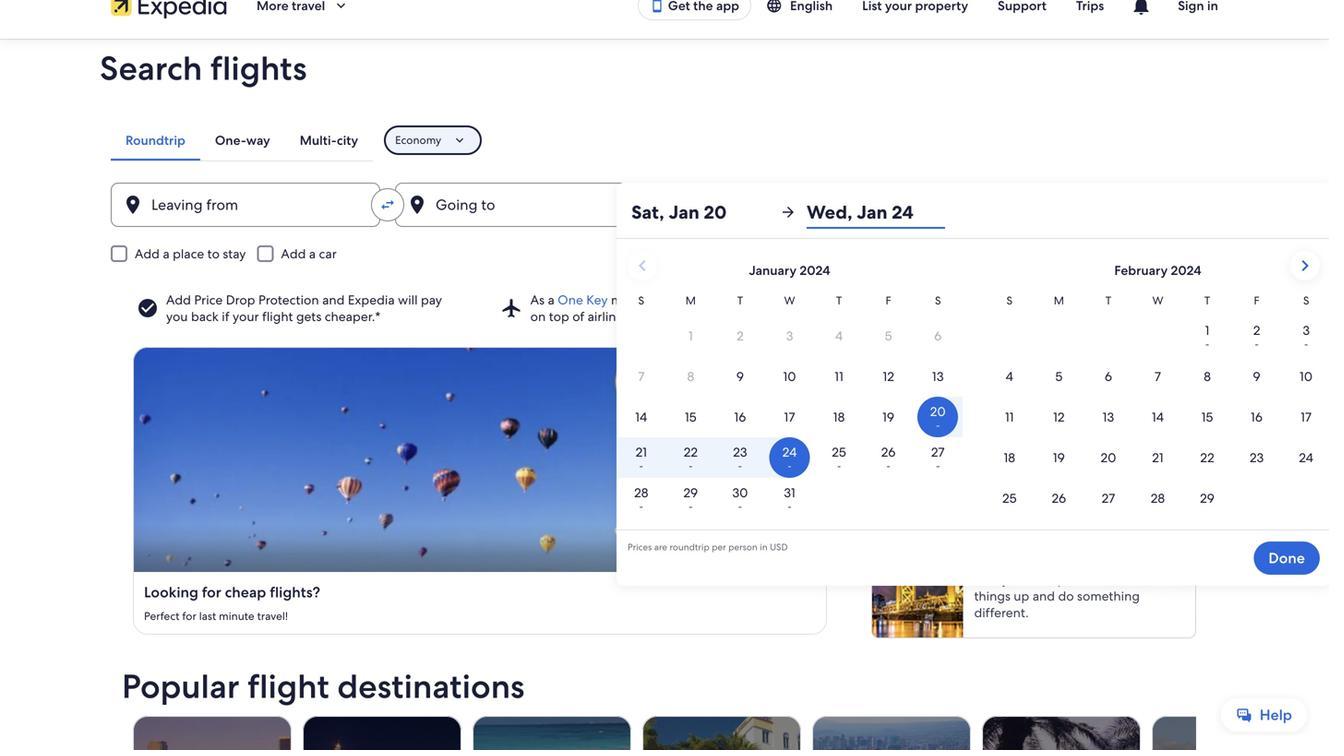 Task type: locate. For each thing, give the bounding box(es) containing it.
20 inside jan 20 - jan 24 button
[[744, 203, 762, 222]]

w for january
[[785, 294, 796, 308]]

you inside save up to 30% when you add a hotel to your flight as a
[[1025, 292, 1047, 308]]

add left place
[[135, 246, 160, 262]]

2024
[[800, 262, 831, 279], [1172, 262, 1202, 279]]

jan left -
[[717, 203, 740, 222]]

minute
[[219, 610, 255, 624]]

sat, jan 20 button
[[632, 196, 770, 229]]

0 horizontal spatial 2024
[[800, 262, 831, 279]]

on
[[531, 308, 546, 325]]

key
[[587, 292, 608, 308]]

can
[[692, 292, 713, 308]]

to right the up
[[944, 292, 957, 308]]

flight inside popular flight destinations "region"
[[248, 665, 329, 709]]

1 m from the left
[[686, 294, 696, 308]]

your inside add price drop protection and expedia will pay you back if your flight gets cheaper.*
[[233, 308, 259, 325]]

0 horizontal spatial w
[[785, 294, 796, 308]]

car
[[319, 246, 337, 262]]

for left last
[[182, 610, 197, 624]]

w down january 2024 on the right of page
[[785, 294, 796, 308]]

las vegas flights image
[[303, 717, 462, 751]]

you left can
[[667, 292, 689, 308]]

2 horizontal spatial you
[[1025, 292, 1047, 308]]

earn
[[716, 292, 742, 308]]

main content containing search flights
[[0, 39, 1330, 751]]

0 horizontal spatial you
[[166, 308, 188, 325]]

price
[[194, 292, 223, 308]]

1 horizontal spatial 24
[[892, 200, 914, 224]]

add
[[135, 246, 160, 262], [281, 246, 306, 262], [166, 292, 191, 308]]

add left car
[[281, 246, 306, 262]]

your down february
[[1135, 292, 1161, 308]]

roundtrip link
[[111, 120, 200, 161]]

you left back
[[166, 308, 188, 325]]

february
[[1115, 262, 1168, 279]]

add a car
[[281, 246, 337, 262]]

done button
[[1254, 542, 1321, 575]]

you left add
[[1025, 292, 1047, 308]]

0 horizontal spatial your
[[233, 308, 259, 325]]

sat,
[[632, 200, 665, 224]]

add price drop protection and expedia will pay you back if your flight gets cheaper.*
[[166, 292, 442, 325]]

flight down travel!
[[248, 665, 329, 709]]

1 horizontal spatial to
[[944, 292, 957, 308]]

2 m from the left
[[1054, 294, 1065, 308]]

miami flights image
[[643, 717, 802, 751]]

24 right -
[[803, 203, 819, 222]]

roundtrip
[[670, 542, 710, 554]]

your
[[1135, 292, 1161, 308], [233, 308, 259, 325]]

1 horizontal spatial m
[[1054, 294, 1065, 308]]

los angeles flights image
[[133, 717, 292, 751]]

will
[[398, 292, 418, 308]]

0 horizontal spatial for
[[182, 610, 197, 624]]

2024 right january
[[800, 262, 831, 279]]

m for february 2024
[[1054, 294, 1065, 308]]

flights?
[[270, 583, 320, 603]]

cheap flight in usa image
[[133, 347, 827, 573]]

20
[[704, 200, 727, 224], [744, 203, 762, 222]]

previous month image
[[632, 255, 654, 277]]

expedia logo image
[[111, 0, 227, 18]]

multi-city link
[[285, 120, 373, 161]]

3 s from the left
[[1007, 294, 1013, 308]]

main content
[[0, 39, 1330, 751]]

as
[[531, 292, 545, 308]]

s
[[639, 294, 645, 308], [935, 294, 941, 308], [1007, 294, 1013, 308], [1304, 294, 1310, 308]]

1 horizontal spatial you
[[667, 292, 689, 308]]

1 t from the left
[[738, 294, 744, 308]]

next month image
[[1295, 255, 1317, 277]]

w
[[785, 294, 796, 308], [1153, 294, 1164, 308]]

0 horizontal spatial add
[[135, 246, 160, 262]]

s up as
[[935, 294, 941, 308]]

january 2024
[[749, 262, 831, 279]]

add for add a place to stay
[[135, 246, 160, 262]]

jan
[[669, 200, 700, 224], [857, 200, 888, 224], [717, 203, 740, 222], [775, 203, 799, 222]]

1 horizontal spatial your
[[1135, 292, 1161, 308]]

travel!
[[257, 610, 288, 624]]

tab list containing roundtrip
[[111, 120, 373, 161]]

0 horizontal spatial to
[[207, 246, 220, 262]]

f
[[886, 294, 892, 308], [1255, 294, 1260, 308]]

add for add a car
[[281, 246, 306, 262]]

last
[[199, 610, 216, 624]]

swap origin and destination values image
[[380, 197, 396, 213]]

1 horizontal spatial w
[[1153, 294, 1164, 308]]

roundtrip
[[126, 132, 185, 149]]

0 horizontal spatial f
[[886, 294, 892, 308]]

s up member
[[1007, 294, 1013, 308]]

for up last
[[202, 583, 222, 603]]

0 horizontal spatial 20
[[704, 200, 727, 224]]

member,
[[611, 292, 664, 308]]

2 horizontal spatial add
[[281, 246, 306, 262]]

you
[[667, 292, 689, 308], [1025, 292, 1047, 308], [166, 308, 188, 325]]

2 s from the left
[[935, 294, 941, 308]]

flight left as
[[895, 308, 926, 325]]

1 horizontal spatial add
[[166, 292, 191, 308]]

looking for cheap flights? perfect for last minute travel!
[[144, 583, 320, 624]]

1 2024 from the left
[[800, 262, 831, 279]]

to right hotel
[[1120, 292, 1132, 308]]

add left price
[[166, 292, 191, 308]]

m up member
[[1054, 294, 1065, 308]]

per
[[712, 542, 727, 554]]

0 horizontal spatial m
[[686, 294, 696, 308]]

s up miles.
[[639, 294, 645, 308]]

1 horizontal spatial 20
[[744, 203, 762, 222]]

multi-
[[300, 132, 337, 149]]

m
[[686, 294, 696, 308], [1054, 294, 1065, 308]]

2024 right february
[[1172, 262, 1202, 279]]

prices
[[628, 542, 652, 554]]

flight
[[262, 308, 293, 325], [895, 308, 926, 325], [248, 665, 329, 709]]

0 horizontal spatial 24
[[803, 203, 819, 222]]

m for january 2024
[[686, 294, 696, 308]]

-
[[765, 203, 772, 222]]

protection
[[259, 292, 319, 308]]

miles.
[[627, 308, 661, 325]]

a
[[163, 246, 170, 262], [309, 246, 316, 262], [548, 292, 555, 308], [1076, 292, 1083, 308], [945, 308, 951, 325]]

destinations
[[337, 665, 525, 709]]

economy button
[[384, 126, 482, 155]]

2 f from the left
[[1255, 294, 1260, 308]]

search
[[100, 47, 203, 90]]

jan right -
[[775, 203, 799, 222]]

pay
[[421, 292, 442, 308]]

2 2024 from the left
[[1172, 262, 1202, 279]]

add inside add price drop protection and expedia will pay you back if your flight gets cheaper.*
[[166, 292, 191, 308]]

1 f from the left
[[886, 294, 892, 308]]

for
[[202, 583, 222, 603], [182, 610, 197, 624]]

24 right wed,
[[892, 200, 914, 224]]

to
[[207, 246, 220, 262], [944, 292, 957, 308], [1120, 292, 1132, 308]]

m left earn
[[686, 294, 696, 308]]

a for car
[[309, 246, 316, 262]]

1 horizontal spatial f
[[1255, 294, 1260, 308]]

1 w from the left
[[785, 294, 796, 308]]

tab list
[[111, 120, 373, 161]]

to left stay
[[207, 246, 220, 262]]

1 horizontal spatial 2024
[[1172, 262, 1202, 279]]

jan 20 - jan 24 button
[[676, 183, 920, 227]]

communication center icon image
[[1131, 0, 1153, 17]]

usd
[[770, 542, 788, 554]]

s down next month image
[[1304, 294, 1310, 308]]

add a place to stay
[[135, 246, 246, 262]]

and
[[322, 292, 345, 308]]

flight inside save up to 30% when you add a hotel to your flight as a
[[895, 308, 926, 325]]

up
[[926, 292, 941, 308]]

flight left the gets
[[262, 308, 293, 325]]

cancun flights image
[[473, 717, 632, 751]]

w down february 2024
[[1153, 294, 1164, 308]]

2 w from the left
[[1153, 294, 1164, 308]]

4 t from the left
[[1205, 294, 1211, 308]]

4 s from the left
[[1304, 294, 1310, 308]]

you inside member, you can earn onekeycash on top of airline miles.
[[667, 292, 689, 308]]

1 horizontal spatial for
[[202, 583, 222, 603]]

in
[[760, 542, 768, 554]]

t
[[738, 294, 744, 308], [837, 294, 843, 308], [1106, 294, 1112, 308], [1205, 294, 1211, 308]]

your right if
[[233, 308, 259, 325]]



Task type: describe. For each thing, give the bounding box(es) containing it.
30%
[[960, 292, 986, 308]]

one key link
[[558, 292, 608, 308]]

stay
[[223, 246, 246, 262]]

new york flights image
[[1152, 717, 1311, 751]]

popular flight destinations region
[[111, 665, 1311, 751]]

search flights
[[100, 47, 307, 90]]

hotel
[[1086, 292, 1116, 308]]

perfect
[[144, 610, 180, 624]]

if
[[222, 308, 230, 325]]

3 t from the left
[[1106, 294, 1112, 308]]

your inside save up to 30% when you add a hotel to your flight as a
[[1135, 292, 1161, 308]]

wed,
[[807, 200, 853, 224]]

cheap
[[225, 583, 266, 603]]

back
[[191, 308, 219, 325]]

20 inside sat, jan 20 button
[[704, 200, 727, 224]]

tab list inside main content
[[111, 120, 373, 161]]

2024 for february 2024
[[1172, 262, 1202, 279]]

done
[[1269, 549, 1306, 568]]

honolulu flights image
[[813, 717, 971, 751]]

1 vertical spatial for
[[182, 610, 197, 624]]

city
[[337, 132, 358, 149]]

save
[[895, 292, 922, 308]]

as
[[929, 308, 941, 325]]

member, you can earn onekeycash on top of airline miles.
[[531, 292, 821, 325]]

2 horizontal spatial to
[[1120, 292, 1132, 308]]

flight inside add price drop protection and expedia will pay you back if your flight gets cheaper.*
[[262, 308, 293, 325]]

more travel image
[[333, 0, 349, 14]]

expedia
[[348, 292, 395, 308]]

airline
[[588, 308, 624, 325]]

drop
[[226, 292, 255, 308]]

0 vertical spatial for
[[202, 583, 222, 603]]

when
[[989, 292, 1022, 308]]

place
[[173, 246, 204, 262]]

add
[[1050, 292, 1073, 308]]

you inside add price drop protection and expedia will pay you back if your flight gets cheaper.*
[[166, 308, 188, 325]]

cheaper.*
[[325, 308, 381, 325]]

popular flight destinations
[[122, 665, 525, 709]]

f for february 2024
[[1255, 294, 1260, 308]]

top
[[549, 308, 570, 325]]

sat, jan 20
[[632, 200, 727, 224]]

wed, jan 24
[[807, 200, 914, 224]]

download the app button image
[[650, 0, 665, 13]]

of
[[573, 308, 585, 325]]

as a one key
[[531, 292, 608, 308]]

flights
[[210, 47, 307, 90]]

one-way
[[215, 132, 270, 149]]

way
[[246, 132, 270, 149]]

1 s from the left
[[639, 294, 645, 308]]

february 2024
[[1115, 262, 1202, 279]]

wed, jan 24 button
[[807, 196, 946, 229]]

jan right sat,
[[669, 200, 700, 224]]

onekeycash
[[745, 292, 821, 308]]

save up to 30% when you add a hotel to your flight as a
[[895, 292, 1161, 325]]

add for add price drop protection and expedia will pay you back if your flight gets cheaper.*
[[166, 292, 191, 308]]

a for place
[[163, 246, 170, 262]]

f for january 2024
[[886, 294, 892, 308]]

popular
[[122, 665, 240, 709]]

jan 20 - jan 24
[[717, 203, 819, 222]]

2 t from the left
[[837, 294, 843, 308]]

orlando flights image
[[983, 717, 1141, 751]]

a for one
[[548, 292, 555, 308]]

one
[[558, 292, 583, 308]]

prices are roundtrip per person in usd done
[[628, 542, 1306, 568]]

member
[[1005, 308, 1058, 325]]

jan right wed,
[[857, 200, 888, 224]]

w for february
[[1153, 294, 1164, 308]]

one-
[[215, 132, 246, 149]]

one-way link
[[200, 120, 285, 161]]

gets
[[296, 308, 322, 325]]

small image
[[767, 0, 791, 14]]

looking
[[144, 583, 199, 603]]

2024 for january 2024
[[800, 262, 831, 279]]

are
[[655, 542, 668, 554]]

multi-city
[[300, 132, 358, 149]]

economy
[[395, 133, 442, 147]]

person
[[729, 542, 758, 554]]

january
[[749, 262, 797, 279]]



Task type: vqa. For each thing, say whether or not it's contained in the screenshot.
Ranch
no



